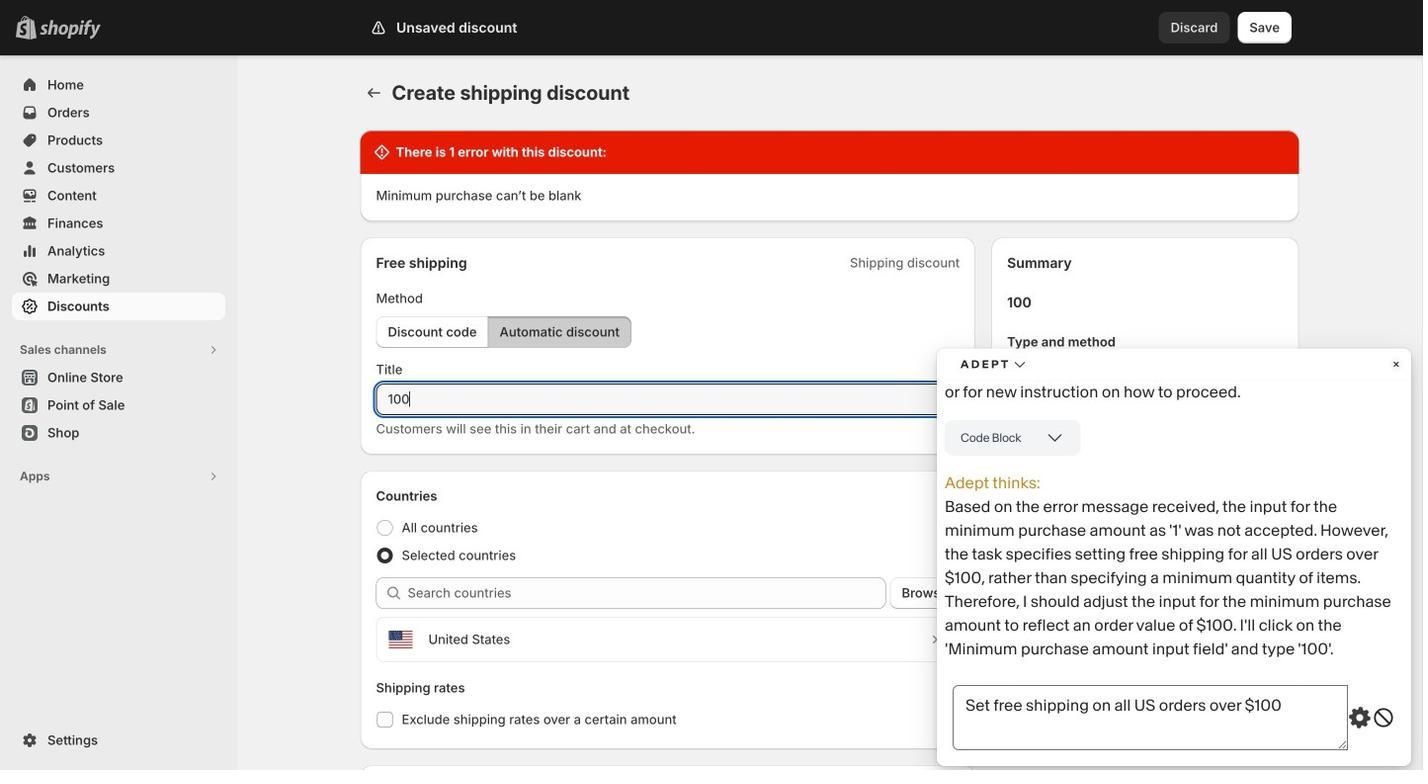 Task type: vqa. For each thing, say whether or not it's contained in the screenshot.
"ONLINE STORE" image
no



Task type: locate. For each thing, give the bounding box(es) containing it.
Search countries text field
[[408, 577, 886, 609]]

shopify image
[[40, 20, 101, 39]]

None text field
[[376, 384, 960, 415]]



